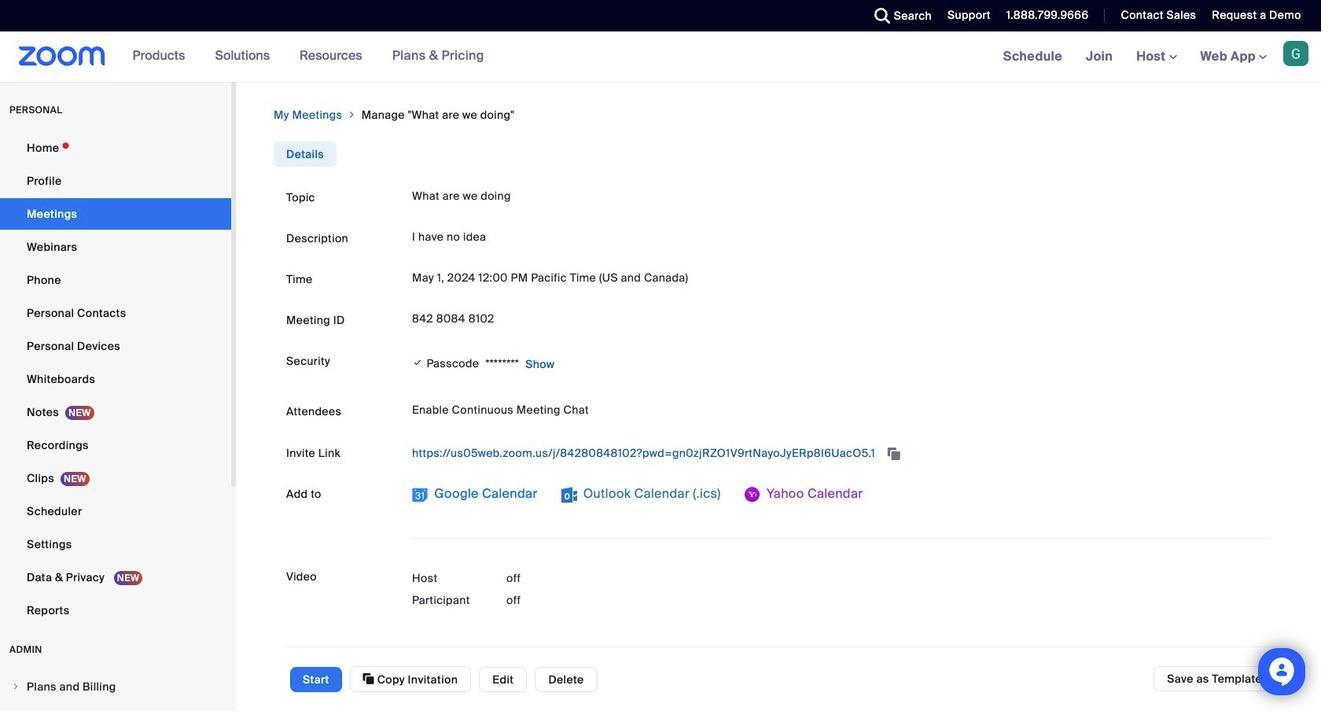 Task type: locate. For each thing, give the bounding box(es) containing it.
add to outlook calendar (.ics) image
[[561, 487, 577, 503]]

product information navigation
[[105, 31, 496, 82]]

copy url image
[[886, 449, 902, 460]]

0 vertical spatial right image
[[347, 107, 357, 123]]

manage my meeting tab control tab list
[[274, 142, 337, 167]]

right image
[[347, 107, 357, 123], [11, 682, 20, 691]]

1 horizontal spatial right image
[[347, 107, 357, 123]]

0 horizontal spatial right image
[[11, 682, 20, 691]]

add to yahoo calendar image
[[745, 487, 760, 503]]

tab
[[274, 142, 337, 167]]

banner
[[0, 31, 1321, 83]]

menu item
[[0, 672, 231, 702]]



Task type: describe. For each thing, give the bounding box(es) containing it.
zoom logo image
[[19, 46, 105, 66]]

meetings navigation
[[992, 31, 1321, 83]]

checked image
[[412, 355, 424, 370]]

add to google calendar image
[[412, 487, 428, 503]]

personal menu menu
[[0, 132, 231, 628]]

1 vertical spatial right image
[[11, 682, 20, 691]]

manage what are we doing navigation
[[274, 107, 1284, 123]]

copy image
[[363, 672, 374, 686]]

profile picture image
[[1284, 41, 1309, 66]]



Task type: vqa. For each thing, say whether or not it's contained in the screenshot.
the Learning Experience Canvas image
no



